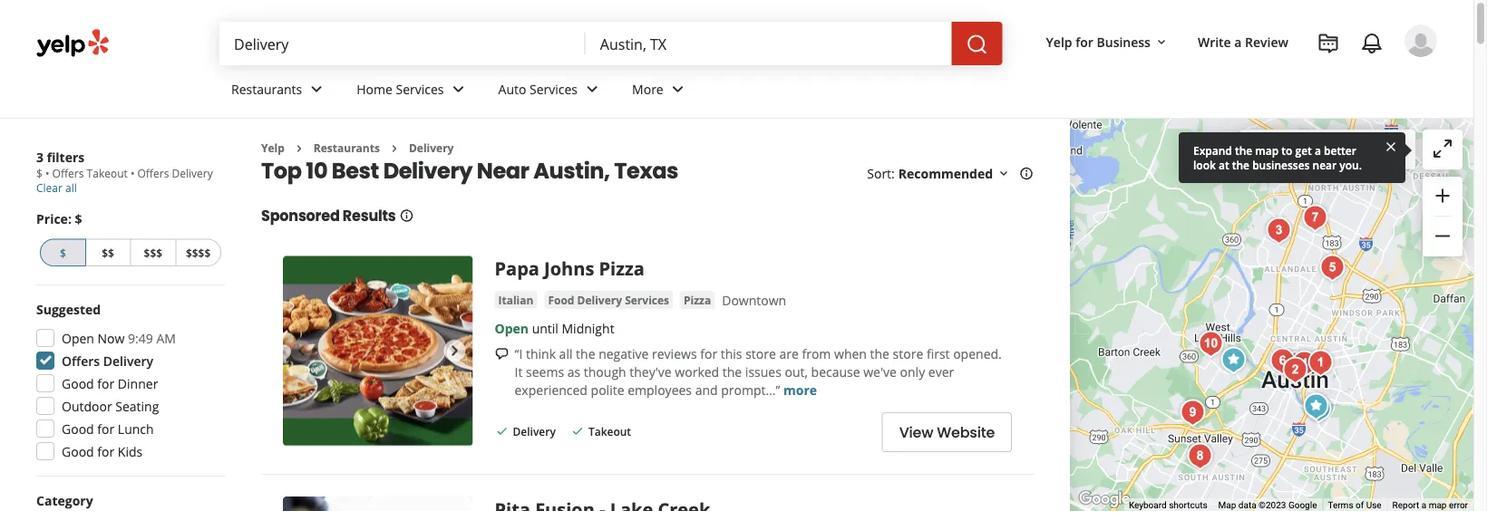 Task type: locate. For each thing, give the bounding box(es) containing it.
zoom in image
[[1432, 185, 1454, 207]]

china palace image
[[1315, 250, 1351, 286]]

food delivery services button
[[545, 291, 673, 309]]

0 horizontal spatial store
[[746, 345, 776, 362]]

view
[[899, 423, 933, 443]]

services left the pizza link on the left of page
[[625, 292, 669, 307]]

all right clear
[[65, 180, 77, 195]]

1 horizontal spatial $
[[60, 245, 66, 260]]

0 horizontal spatial open
[[62, 330, 94, 347]]

are
[[779, 345, 799, 362]]

$ down 3
[[36, 166, 43, 181]]

open
[[495, 320, 529, 337], [62, 330, 94, 347]]

for inside yelp for business button
[[1076, 33, 1094, 50]]

16 info v2 image right results
[[400, 208, 414, 223]]

0 horizontal spatial services
[[396, 80, 444, 98]]

near
[[477, 155, 529, 186]]

map
[[1336, 141, 1363, 158], [1255, 143, 1279, 158], [1429, 500, 1447, 511]]

24 chevron down v2 image
[[306, 78, 328, 100], [448, 78, 469, 100], [581, 78, 603, 100], [667, 78, 689, 100]]

0 vertical spatial yelp
[[1046, 33, 1073, 50]]

$ right price: at the top of the page
[[75, 210, 82, 228]]

open down suggested
[[62, 330, 94, 347]]

open inside group
[[62, 330, 94, 347]]

businesses
[[1253, 157, 1310, 172]]

offers inside group
[[62, 352, 100, 370]]

map for error
[[1429, 500, 1447, 511]]

0 horizontal spatial pizza
[[599, 256, 645, 281]]

• up price: $ "group"
[[130, 166, 135, 181]]

1 vertical spatial group
[[31, 300, 225, 466]]

1 horizontal spatial services
[[530, 80, 578, 98]]

0 vertical spatial 16 info v2 image
[[1019, 167, 1034, 181]]

1 horizontal spatial group
[[1423, 177, 1463, 257]]

hoboken pie image
[[1287, 346, 1323, 382]]

good down the good for lunch at the left bottom of page
[[62, 443, 94, 460]]

for inside "i think all the negative reviews for this store are from when the store first opened. it seems as though they've worked the issues out, because we've only ever experienced polite employees and prompt…"
[[700, 345, 718, 362]]

shu shu's asian cuisine image
[[1297, 200, 1334, 236]]

16 chevron down v2 image right the business
[[1154, 35, 1169, 50]]

sort:
[[867, 165, 895, 182]]

delivery
[[409, 141, 454, 156], [383, 155, 473, 186], [172, 166, 213, 181], [577, 292, 622, 307], [103, 352, 153, 370], [513, 425, 556, 440]]

1 horizontal spatial open
[[495, 320, 529, 337]]

0 horizontal spatial yelp
[[261, 141, 285, 156]]

use
[[1366, 500, 1382, 511]]

austin rotisserie image
[[1277, 352, 1314, 389]]

now
[[98, 330, 125, 347]]

group
[[1423, 177, 1463, 257], [31, 300, 225, 466]]

the
[[1235, 143, 1253, 158], [1232, 157, 1250, 172], [576, 345, 595, 362], [870, 345, 890, 362], [723, 363, 742, 380]]

2 horizontal spatial map
[[1429, 500, 1447, 511]]

24 chevron down v2 image inside auto services link
[[581, 78, 603, 100]]

map inside expand the map to get a better look at the businesses near you.
[[1255, 143, 1279, 158]]

0 vertical spatial 16 chevron down v2 image
[[1154, 35, 1169, 50]]

we've
[[864, 363, 897, 380]]

open up "i
[[495, 320, 529, 337]]

as right 'get'
[[1319, 141, 1333, 158]]

projects image
[[1318, 33, 1340, 54]]

0 horizontal spatial 16 chevron down v2 image
[[997, 167, 1011, 181]]

food delivery services
[[548, 292, 669, 307]]

for
[[1076, 33, 1094, 50], [700, 345, 718, 362], [97, 375, 114, 392], [97, 420, 114, 438], [97, 443, 114, 460]]

16 chevron down v2 image
[[1154, 35, 1169, 50], [997, 167, 1011, 181]]

map for to
[[1255, 143, 1279, 158]]

results
[[343, 206, 396, 226]]

24 chevron down v2 image right auto services
[[581, 78, 603, 100]]

business categories element
[[217, 65, 1437, 118]]

None search field
[[219, 22, 1006, 65]]

delivery right 16 chevron right v2 icon
[[409, 141, 454, 156]]

write a review link
[[1191, 25, 1296, 58]]

24 chevron down v2 image for auto services
[[581, 78, 603, 100]]

1 vertical spatial pizza
[[684, 292, 711, 307]]

moves
[[1366, 141, 1405, 158]]

previous image
[[290, 340, 312, 362]]

2 24 chevron down v2 image from the left
[[448, 78, 469, 100]]

1 horizontal spatial yelp
[[1046, 33, 1073, 50]]

$$$$ button
[[175, 239, 221, 267]]

1 24 chevron down v2 image from the left
[[306, 78, 328, 100]]

good for good for dinner
[[62, 375, 94, 392]]

•
[[45, 166, 49, 181], [130, 166, 135, 181]]

1 none field from the left
[[234, 34, 571, 54]]

24 chevron down v2 image inside more link
[[667, 78, 689, 100]]

0 horizontal spatial all
[[65, 180, 77, 195]]

3 24 chevron down v2 image from the left
[[581, 78, 603, 100]]

all right think
[[559, 345, 573, 362]]

papa johns pizza
[[495, 256, 645, 281]]

1 horizontal spatial restaurants
[[314, 141, 380, 156]]

1 horizontal spatial store
[[893, 345, 923, 362]]

0 vertical spatial $
[[36, 166, 43, 181]]

none field up home services
[[234, 34, 571, 54]]

for up worked
[[700, 345, 718, 362]]

slideshow element
[[283, 256, 473, 446]]

yelp
[[1046, 33, 1073, 50], [261, 141, 285, 156]]

0 horizontal spatial map
[[1255, 143, 1279, 158]]

0 horizontal spatial group
[[31, 300, 225, 466]]

map region
[[843, 102, 1487, 512]]

food delivery services link
[[545, 291, 673, 309]]

map left error
[[1429, 500, 1447, 511]]

24 chevron down v2 image for home services
[[448, 78, 469, 100]]

1 vertical spatial $
[[75, 210, 82, 228]]

a inside expand the map to get a better look at the businesses near you.
[[1315, 143, 1321, 158]]

for for kids
[[97, 443, 114, 460]]

yelp for business button
[[1039, 25, 1176, 58]]

• down filters
[[45, 166, 49, 181]]

error
[[1449, 500, 1468, 511]]

1 horizontal spatial •
[[130, 166, 135, 181]]

store
[[746, 345, 776, 362], [893, 345, 923, 362]]

a right report
[[1422, 500, 1427, 511]]

1 horizontal spatial as
[[1319, 141, 1333, 158]]

for left the business
[[1076, 33, 1094, 50]]

1 horizontal spatial a
[[1315, 143, 1321, 158]]

2 vertical spatial good
[[62, 443, 94, 460]]

Near text field
[[600, 34, 937, 54]]

pizza up food delivery services
[[599, 256, 645, 281]]

none field up business categories element
[[600, 34, 937, 54]]

2 good from the top
[[62, 420, 94, 438]]

takeout right clear all link
[[87, 166, 128, 181]]

look
[[1194, 157, 1216, 172]]

expand map image
[[1432, 138, 1454, 160]]

none field near
[[600, 34, 937, 54]]

a for report
[[1422, 500, 1427, 511]]

good down outdoor
[[62, 420, 94, 438]]

0 horizontal spatial •
[[45, 166, 49, 181]]

dinner
[[118, 375, 158, 392]]

good up outdoor
[[62, 375, 94, 392]]

yelp left 16 chevron right v2 image
[[261, 141, 285, 156]]

1 vertical spatial a
[[1315, 143, 1321, 158]]

craigo's pizza & pastaria image
[[1175, 395, 1211, 431]]

papa johns pizza link
[[495, 256, 645, 281]]

as inside "i think all the negative reviews for this store are from when the store first opened. it seems as though they've worked the issues out, because we've only ever experienced polite employees and prompt…"
[[567, 363, 581, 380]]

2 horizontal spatial services
[[625, 292, 669, 307]]

a right write
[[1235, 33, 1242, 50]]

0 horizontal spatial restaurants
[[231, 80, 302, 98]]

pizza hut image
[[1298, 389, 1335, 425]]

1 vertical spatial all
[[559, 345, 573, 362]]

next image
[[444, 340, 466, 362]]

best
[[332, 155, 379, 186]]

1 horizontal spatial map
[[1336, 141, 1363, 158]]

0 vertical spatial all
[[65, 180, 77, 195]]

delivery up "$$$$"
[[172, 166, 213, 181]]

restaurants link right 16 chevron right v2 image
[[314, 141, 380, 156]]

kfc image
[[1301, 391, 1337, 428]]

restaurants link up yelp link
[[217, 65, 342, 118]]

2 horizontal spatial $
[[75, 210, 82, 228]]

10
[[306, 155, 328, 186]]

this
[[721, 345, 742, 362]]

am
[[156, 330, 176, 347]]

0 horizontal spatial as
[[567, 363, 581, 380]]

panera bread image
[[1216, 342, 1252, 379]]

0 horizontal spatial none field
[[234, 34, 571, 54]]

think
[[526, 345, 556, 362]]

store up issues
[[746, 345, 776, 362]]

2 none field from the left
[[600, 34, 937, 54]]

1 horizontal spatial pizza
[[684, 292, 711, 307]]

0 horizontal spatial a
[[1235, 33, 1242, 50]]

16 info v2 image
[[1019, 167, 1034, 181], [400, 208, 414, 223]]

yelp left the business
[[1046, 33, 1073, 50]]

1 horizontal spatial all
[[559, 345, 573, 362]]

1 vertical spatial good
[[62, 420, 94, 438]]

1 vertical spatial 16 chevron down v2 image
[[997, 167, 1011, 181]]

1 horizontal spatial 16 chevron down v2 image
[[1154, 35, 1169, 50]]

0 horizontal spatial 16 info v2 image
[[400, 208, 414, 223]]

delivery right 16 checkmark v2 icon
[[513, 425, 556, 440]]

24 chevron down v2 image left home
[[306, 78, 328, 100]]

papa johns pizza image
[[283, 256, 473, 446], [1277, 347, 1314, 383]]

report a map error
[[1393, 500, 1468, 511]]

pizza left 'downtown'
[[684, 292, 711, 307]]

services right the auto
[[530, 80, 578, 98]]

1 horizontal spatial takeout
[[588, 425, 631, 440]]

restaurants right 16 chevron right v2 image
[[314, 141, 380, 156]]

"i
[[515, 345, 523, 362]]

$
[[36, 166, 43, 181], [75, 210, 82, 228], [60, 245, 66, 260]]

auto services
[[498, 80, 578, 98]]

search
[[1276, 141, 1316, 158]]

0 vertical spatial a
[[1235, 33, 1242, 50]]

1 vertical spatial restaurants link
[[314, 141, 380, 156]]

1 store from the left
[[746, 345, 776, 362]]

restaurants up yelp link
[[231, 80, 302, 98]]

outdoor
[[62, 398, 112, 415]]

delivery inside 3 filters $ • offers takeout • offers delivery clear all
[[172, 166, 213, 181]]

24 chevron down v2 image right more
[[667, 78, 689, 100]]

services
[[396, 80, 444, 98], [530, 80, 578, 98], [625, 292, 669, 307]]

16 chevron down v2 image inside recommended dropdown button
[[997, 167, 1011, 181]]

$ inside 3 filters $ • offers takeout • offers delivery clear all
[[36, 166, 43, 181]]

for down the good for lunch at the left bottom of page
[[97, 443, 114, 460]]

2 store from the left
[[893, 345, 923, 362]]

2 vertical spatial $
[[60, 245, 66, 260]]

1 vertical spatial yelp
[[261, 141, 285, 156]]

reviews
[[652, 345, 697, 362]]

search as map moves
[[1276, 141, 1405, 158]]

east side pies image
[[1303, 345, 1339, 381]]

delivery up 'midnight'
[[577, 292, 622, 307]]

italian button
[[495, 291, 537, 309]]

for down offers delivery
[[97, 375, 114, 392]]

good for good for kids
[[62, 443, 94, 460]]

yelp inside button
[[1046, 33, 1073, 50]]

services for auto services
[[530, 80, 578, 98]]

pizza inside button
[[684, 292, 711, 307]]

services right home
[[396, 80, 444, 98]]

16 info v2 image right recommended dropdown button
[[1019, 167, 1034, 181]]

first
[[927, 345, 950, 362]]

restaurants link
[[217, 65, 342, 118], [314, 141, 380, 156]]

16 chevron down v2 image right recommended
[[997, 167, 1011, 181]]

1 vertical spatial restaurants
[[314, 141, 380, 156]]

google
[[1289, 500, 1317, 511]]

None field
[[234, 34, 571, 54], [600, 34, 937, 54]]

google image
[[1075, 488, 1135, 512]]

takeout inside 3 filters $ • offers takeout • offers delivery clear all
[[87, 166, 128, 181]]

0 vertical spatial restaurants
[[231, 80, 302, 98]]

3 good from the top
[[62, 443, 94, 460]]

4 24 chevron down v2 image from the left
[[667, 78, 689, 100]]

keyboard
[[1129, 500, 1167, 511]]

2 vertical spatial a
[[1422, 500, 1427, 511]]

map data ©2023 google
[[1219, 500, 1317, 511]]

a right 'get'
[[1315, 143, 1321, 158]]

delivery down open now 9:49 am in the left of the page
[[103, 352, 153, 370]]

0 vertical spatial as
[[1319, 141, 1333, 158]]

services inside button
[[625, 292, 669, 307]]

0 vertical spatial group
[[1423, 177, 1463, 257]]

1 horizontal spatial 16 info v2 image
[[1019, 167, 1034, 181]]

0 vertical spatial takeout
[[87, 166, 128, 181]]

16 chevron down v2 image inside yelp for business button
[[1154, 35, 1169, 50]]

16 chevron right v2 image
[[292, 141, 306, 156]]

$$ button
[[86, 239, 130, 267]]

24 chevron down v2 image inside home services link
[[448, 78, 469, 100]]

keyboard shortcuts
[[1129, 500, 1208, 511]]

$ button
[[40, 239, 86, 267]]

24 chevron down v2 image left the auto
[[448, 78, 469, 100]]

home
[[357, 80, 393, 98]]

takeout
[[87, 166, 128, 181], [588, 425, 631, 440]]

more
[[784, 381, 817, 399]]

keyboard shortcuts button
[[1129, 499, 1208, 512]]

experienced
[[515, 381, 588, 399]]

1 horizontal spatial none field
[[600, 34, 937, 54]]

16 chevron down v2 image for yelp for business
[[1154, 35, 1169, 50]]

restaurants
[[231, 80, 302, 98], [314, 141, 380, 156]]

top
[[261, 155, 302, 186]]

employees
[[628, 381, 692, 399]]

0 vertical spatial pizza
[[599, 256, 645, 281]]

filters
[[47, 148, 85, 166]]

takeout right 16 checkmark v2 image in the left of the page
[[588, 425, 631, 440]]

0 horizontal spatial takeout
[[87, 166, 128, 181]]

0 vertical spatial good
[[62, 375, 94, 392]]

view website
[[899, 423, 995, 443]]

1 good from the top
[[62, 375, 94, 392]]

for up good for kids
[[97, 420, 114, 438]]

open for open now 9:49 am
[[62, 330, 94, 347]]

map left moves at the top right
[[1336, 141, 1363, 158]]

0 horizontal spatial $
[[36, 166, 43, 181]]

more
[[632, 80, 664, 98]]

zoom out image
[[1432, 225, 1454, 247]]

1 horizontal spatial papa johns pizza image
[[1277, 347, 1314, 383]]

2 • from the left
[[130, 166, 135, 181]]

home services
[[357, 80, 444, 98]]

as right seems
[[567, 363, 581, 380]]

as
[[1319, 141, 1333, 158], [567, 363, 581, 380]]

2 horizontal spatial a
[[1422, 500, 1427, 511]]

$$
[[102, 245, 114, 260]]

$ down price: $
[[60, 245, 66, 260]]

1 vertical spatial as
[[567, 363, 581, 380]]

store up only
[[893, 345, 923, 362]]

offers up the good for dinner
[[62, 352, 100, 370]]

map left the to
[[1255, 143, 1279, 158]]

of
[[1356, 500, 1364, 511]]

johns
[[544, 256, 594, 281]]

better
[[1324, 143, 1357, 158]]

texas honey ham company image
[[1193, 326, 1229, 362]]



Task type: describe. For each thing, give the bounding box(es) containing it.
italian link
[[495, 291, 537, 309]]

data
[[1239, 500, 1257, 511]]

expand the map to get a better look at the businesses near you. tooltip
[[1179, 132, 1406, 183]]

austin's habibi image
[[1265, 343, 1301, 380]]

shortcuts
[[1169, 500, 1208, 511]]

for for lunch
[[97, 420, 114, 438]]

offers up price: $ "group"
[[137, 166, 169, 181]]

$ inside 'button'
[[60, 245, 66, 260]]

more link
[[784, 381, 817, 399]]

seems
[[526, 363, 564, 380]]

yelp link
[[261, 141, 285, 156]]

worked
[[675, 363, 719, 380]]

Find text field
[[234, 34, 571, 54]]

austin,
[[534, 155, 610, 186]]

pizza link
[[680, 291, 715, 309]]

auto
[[498, 80, 526, 98]]

recommended
[[899, 165, 993, 182]]

food
[[548, 292, 574, 307]]

for for business
[[1076, 33, 1094, 50]]

home services link
[[342, 65, 484, 118]]

map
[[1219, 500, 1236, 511]]

yelp for yelp link
[[261, 141, 285, 156]]

because
[[811, 363, 860, 380]]

price: $ group
[[36, 210, 225, 270]]

price:
[[36, 210, 72, 228]]

category
[[36, 492, 93, 509]]

only
[[900, 363, 925, 380]]

out,
[[785, 363, 808, 380]]

expand the map to get a better look at the businesses near you.
[[1194, 143, 1362, 172]]

"i think all the negative reviews for this store are from when the store first opened. it seems as though they've worked the issues out, because we've only ever experienced polite employees and prompt…"
[[515, 345, 1002, 399]]

0 vertical spatial restaurants link
[[217, 65, 342, 118]]

more link
[[618, 65, 704, 118]]

business
[[1097, 33, 1151, 50]]

report a map error link
[[1393, 500, 1468, 511]]

0 horizontal spatial papa johns pizza image
[[283, 256, 473, 446]]

notifications image
[[1361, 33, 1383, 54]]

website
[[937, 423, 995, 443]]

report
[[1393, 500, 1420, 511]]

©2023
[[1259, 500, 1286, 511]]

close image
[[1384, 138, 1398, 154]]

a for write
[[1235, 33, 1242, 50]]

all inside 3 filters $ • offers takeout • offers delivery clear all
[[65, 180, 77, 195]]

to
[[1282, 143, 1293, 158]]

sponsored
[[261, 206, 340, 226]]

for for dinner
[[97, 375, 114, 392]]

good for good for lunch
[[62, 420, 94, 438]]

polite
[[591, 381, 624, 399]]

recommended button
[[899, 165, 1011, 182]]

view website link
[[882, 413, 1012, 452]]

pizza button
[[680, 291, 715, 309]]

1 • from the left
[[45, 166, 49, 181]]

issues
[[745, 363, 782, 380]]

clear
[[36, 180, 63, 195]]

get
[[1296, 143, 1312, 158]]

opened.
[[953, 345, 1002, 362]]

offers delivery
[[62, 352, 153, 370]]

price: $
[[36, 210, 82, 228]]

$$$ button
[[130, 239, 175, 267]]

delivery inside button
[[577, 292, 622, 307]]

1 vertical spatial 16 info v2 image
[[400, 208, 414, 223]]

italian
[[498, 292, 534, 307]]

and
[[695, 381, 718, 399]]

map for moves
[[1336, 141, 1363, 158]]

user actions element
[[1032, 23, 1463, 134]]

offers down filters
[[52, 166, 84, 181]]

when
[[834, 345, 867, 362]]

delivery right best
[[383, 155, 473, 186]]

16 checkmark v2 image
[[570, 424, 585, 439]]

good for lunch
[[62, 420, 154, 438]]

restaurants inside business categories element
[[231, 80, 302, 98]]

write
[[1198, 33, 1231, 50]]

$$$
[[144, 245, 162, 260]]

$$$$
[[186, 245, 211, 260]]

from
[[802, 345, 831, 362]]

3 filters $ • offers takeout • offers delivery clear all
[[36, 148, 213, 195]]

yelp for business
[[1046, 33, 1151, 50]]

16 chevron right v2 image
[[387, 141, 402, 156]]

good for dinner
[[62, 375, 158, 392]]

kids
[[118, 443, 143, 460]]

terms of use link
[[1328, 500, 1382, 511]]

terms
[[1328, 500, 1354, 511]]

terms of use
[[1328, 500, 1382, 511]]

all inside "i think all the negative reviews for this store are from when the store first opened. it seems as though they've worked the issues out, because we've only ever experienced polite employees and prompt…"
[[559, 345, 573, 362]]

though
[[584, 363, 626, 380]]

you.
[[1340, 157, 1362, 172]]

group containing suggested
[[31, 300, 225, 466]]

open until midnight
[[495, 320, 615, 337]]

lunch
[[118, 420, 154, 438]]

auto services link
[[484, 65, 618, 118]]

texas
[[614, 155, 678, 186]]

none field find
[[234, 34, 571, 54]]

16 speech v2 image
[[495, 347, 509, 362]]

at
[[1219, 157, 1229, 172]]

yelp for yelp for business
[[1046, 33, 1073, 50]]

16 chevron down v2 image for recommended
[[997, 167, 1011, 181]]

9:49
[[128, 330, 153, 347]]

downtown
[[722, 292, 787, 309]]

bamboo bistro image
[[1182, 439, 1219, 475]]

outdoor seating
[[62, 398, 159, 415]]

services for home services
[[396, 80, 444, 98]]

near
[[1313, 157, 1337, 172]]

greg r. image
[[1405, 24, 1437, 57]]

seating
[[115, 398, 159, 415]]

search image
[[966, 34, 988, 55]]

papa
[[495, 256, 540, 281]]

16 checkmark v2 image
[[495, 424, 509, 439]]

top 10 best delivery near austin, texas
[[261, 155, 678, 186]]

negative
[[599, 345, 649, 362]]

24 chevron down v2 image for restaurants
[[306, 78, 328, 100]]

24 chevron down v2 image for more
[[667, 78, 689, 100]]

saffron - austin image
[[1261, 213, 1297, 249]]

1 vertical spatial takeout
[[588, 425, 631, 440]]

until
[[532, 320, 559, 337]]

open for open until midnight
[[495, 320, 529, 337]]

review
[[1245, 33, 1289, 50]]

it
[[515, 363, 523, 380]]



Task type: vqa. For each thing, say whether or not it's contained in the screenshot.
map associated with moves
yes



